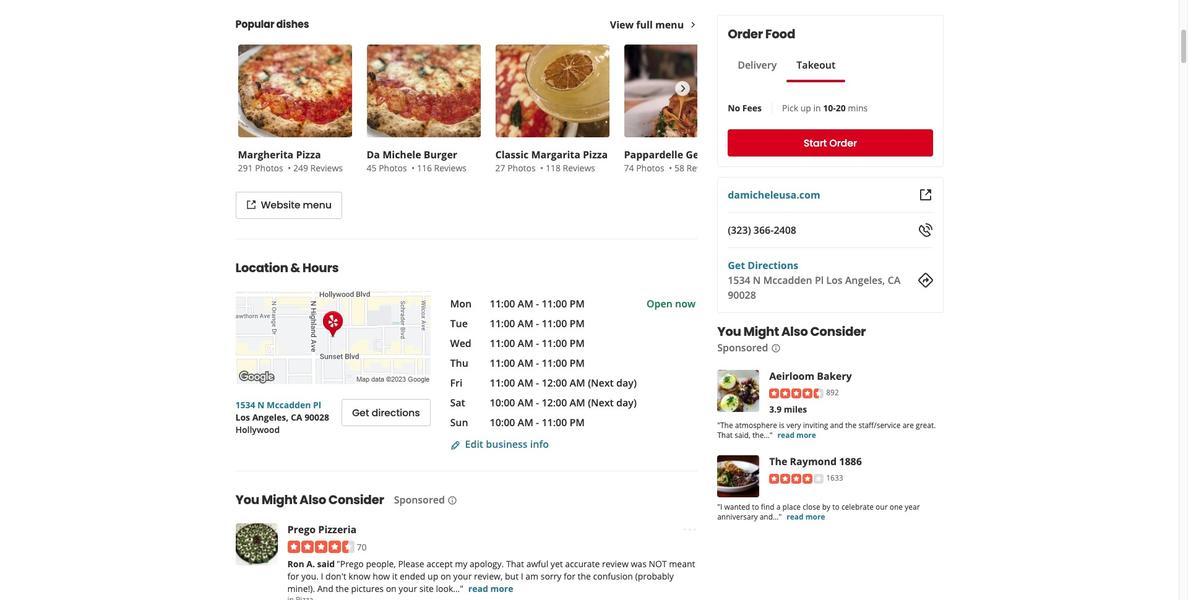 Task type: locate. For each thing, give the bounding box(es) containing it.
1 horizontal spatial that
[[718, 430, 733, 441]]

2 vertical spatial more
[[491, 583, 514, 595]]

am for sat
[[518, 396, 534, 410]]

2 - from the top
[[536, 317, 539, 331]]

3 pm from the top
[[570, 337, 585, 350]]

get for get directions 1534 n mccadden pl los angeles, ca 90028
[[728, 259, 745, 272]]

0 vertical spatial that
[[718, 430, 733, 441]]

1 horizontal spatial order
[[830, 136, 857, 150]]

1 photos from the left
[[255, 162, 283, 174]]

(323) 366-2408
[[728, 223, 797, 237]]

your down ended
[[399, 583, 417, 595]]

4.5 star rating image down prego pizzeria link
[[288, 541, 354, 554]]

tab list containing delivery
[[728, 58, 846, 82]]

menu right website
[[303, 198, 332, 212]]

11:00 am - 11:00 pm for mon
[[490, 297, 585, 311]]

0 vertical spatial pl
[[815, 274, 824, 287]]

for down accurate at bottom
[[564, 571, 576, 583]]

also up prego pizzeria link
[[300, 492, 326, 509]]

2 i from the left
[[521, 571, 524, 583]]

1 11:00 am - 11:00 pm from the top
[[490, 297, 585, 311]]

angeles,
[[845, 274, 885, 287], [252, 412, 289, 423]]

to right by
[[833, 502, 840, 512]]

0 horizontal spatial 90028
[[305, 412, 329, 423]]

am for fri
[[518, 376, 534, 390]]

sponsored left 16 info v2 icon on the right of the page
[[718, 341, 769, 355]]

24 external link v2 image
[[918, 188, 933, 202]]

0 vertical spatial (next
[[588, 376, 614, 390]]

1 horizontal spatial on
[[441, 571, 451, 583]]

mccadden up 'hollywood'
[[267, 399, 311, 411]]

menu left 14 chevron right outline icon
[[656, 18, 684, 32]]

3.9 miles
[[770, 404, 807, 415]]

ca down 1534 n mccadden pl "link"
[[291, 412, 302, 423]]

that
[[718, 430, 733, 441], [506, 559, 524, 570]]

pm for wed
[[570, 337, 585, 350]]

- for thu
[[536, 357, 539, 370]]

0 vertical spatial read
[[778, 430, 795, 441]]

1 vertical spatial pl
[[313, 399, 321, 411]]

1 vertical spatial you
[[236, 492, 259, 509]]

6 - from the top
[[536, 396, 539, 410]]

0 horizontal spatial los
[[236, 412, 250, 423]]

12:00 down 11:00 am - 12:00 am (next day)
[[542, 396, 567, 410]]

(323)
[[728, 223, 751, 237]]

that left the 'said,'
[[718, 430, 733, 441]]

1 vertical spatial read
[[787, 512, 804, 522]]

n
[[753, 274, 761, 287], [258, 399, 265, 411]]

business
[[486, 438, 528, 451]]

- for sat
[[536, 396, 539, 410]]

you up the aeirloom bakery image
[[718, 323, 741, 340]]

now
[[675, 297, 696, 311]]

0 horizontal spatial pl
[[313, 399, 321, 411]]

pl inside get directions 1534 n mccadden pl los angeles, ca 90028
[[815, 274, 824, 287]]

1 vertical spatial mccadden
[[267, 399, 311, 411]]

1 horizontal spatial pizza
[[583, 148, 608, 162]]

- for wed
[[536, 337, 539, 350]]

(next down 11:00 am - 12:00 am (next day)
[[588, 396, 614, 410]]

(next
[[588, 376, 614, 390], [588, 396, 614, 410]]

74
[[624, 162, 634, 174]]

0 vertical spatial 12:00
[[542, 376, 567, 390]]

0 horizontal spatial you
[[236, 492, 259, 509]]

4 photos from the left
[[636, 162, 665, 174]]

2 vertical spatial the
[[336, 583, 349, 595]]

10:00 for 10:00 am - 12:00 am (next day)
[[490, 396, 515, 410]]

read more link down miles
[[778, 430, 816, 441]]

1 horizontal spatial consider
[[811, 323, 866, 340]]

0 vertical spatial sponsored
[[718, 341, 769, 355]]

mccadden down directions
[[764, 274, 813, 287]]

tab list
[[728, 58, 846, 82]]

awful
[[527, 559, 549, 570]]

0 vertical spatial read more link
[[778, 430, 816, 441]]

angeles, left 24 directions v2 icon
[[845, 274, 885, 287]]

photos
[[255, 162, 283, 174], [379, 162, 407, 174], [508, 162, 536, 174], [636, 162, 665, 174]]

1 horizontal spatial i
[[521, 571, 524, 583]]

aeirloom
[[770, 370, 815, 383]]

2 10:00 from the top
[[490, 416, 515, 430]]

you might also consider up prego
[[236, 492, 384, 509]]

1 vertical spatial (next
[[588, 396, 614, 410]]

mccadden
[[764, 274, 813, 287], [267, 399, 311, 411]]

order right start
[[830, 136, 857, 150]]

da michele burger image
[[367, 45, 481, 137]]

a.
[[307, 559, 315, 570]]

(next for 11:00 am - 12:00 am (next day)
[[588, 376, 614, 390]]

prego pizzeria image
[[236, 524, 278, 566]]

on down it
[[386, 583, 397, 595]]

the raymond 1886 link
[[770, 455, 862, 469]]

inviting
[[803, 420, 829, 431]]

day) for 11:00 am - 12:00 am (next day)
[[617, 376, 637, 390]]

more for bakery
[[797, 430, 816, 441]]

order up "delivery"
[[728, 25, 763, 43]]

fri
[[450, 376, 463, 390]]

i right you.
[[321, 571, 323, 583]]

1 horizontal spatial you
[[718, 323, 741, 340]]

order food
[[728, 25, 796, 43]]

0 vertical spatial 4.5 star rating image
[[770, 389, 824, 399]]

i left am
[[521, 571, 524, 583]]

to left find
[[752, 502, 759, 512]]

review,
[[474, 571, 503, 583]]

0 horizontal spatial angeles,
[[252, 412, 289, 423]]

menu
[[656, 18, 684, 32], [303, 198, 332, 212]]

1 (next from the top
[[588, 376, 614, 390]]

1 vertical spatial more
[[806, 512, 826, 522]]

2 for from the left
[[564, 571, 576, 583]]

read more link right a
[[787, 512, 826, 522]]

the down "don't"
[[336, 583, 349, 595]]

14 chevron right outline image
[[689, 20, 698, 29]]

90028 down get directions link
[[728, 288, 756, 302]]

16 external link v2 image
[[246, 200, 256, 210]]

10:00 up edit business info button
[[490, 416, 515, 430]]

consider up bakery
[[811, 323, 866, 340]]

1 - from the top
[[536, 297, 539, 311]]

directions
[[748, 259, 799, 272]]

pm
[[570, 297, 585, 311], [570, 317, 585, 331], [570, 337, 585, 350], [570, 357, 585, 370], [570, 416, 585, 430]]

1 vertical spatial read more
[[787, 512, 826, 522]]

1 vertical spatial get
[[352, 406, 369, 420]]

4 - from the top
[[536, 357, 539, 370]]

angeles, inside 1534 n mccadden pl los angeles, ca 90028 hollywood
[[252, 412, 289, 423]]

map image
[[236, 292, 431, 384]]

read for aeirloom
[[778, 430, 795, 441]]

is
[[779, 420, 785, 431]]

up left in at right top
[[801, 102, 812, 114]]

delivery
[[738, 58, 777, 72]]

n up 'hollywood'
[[258, 399, 265, 411]]

look…"
[[436, 583, 464, 595]]

1 horizontal spatial to
[[833, 502, 840, 512]]

reviews for genovese
[[687, 162, 719, 174]]

don't
[[326, 571, 347, 583]]

12:00
[[542, 376, 567, 390], [542, 396, 567, 410]]

ca left 24 directions v2 icon
[[888, 274, 901, 287]]

pm for sun
[[570, 416, 585, 430]]

1 vertical spatial 12:00
[[542, 396, 567, 410]]

- for fri
[[536, 376, 539, 390]]

0 horizontal spatial the
[[336, 583, 349, 595]]

0 vertical spatial mccadden
[[764, 274, 813, 287]]

the down accurate at bottom
[[578, 571, 591, 583]]

0 horizontal spatial up
[[428, 571, 438, 583]]

892
[[827, 388, 839, 398]]

photos inside pappardelle genovese 74 photos
[[636, 162, 665, 174]]

reviews down genovese
[[687, 162, 719, 174]]

takeout
[[797, 58, 836, 72]]

0 vertical spatial you
[[718, 323, 741, 340]]

menu element
[[216, 0, 741, 219]]

photos down the classic at top left
[[508, 162, 536, 174]]

mccadden inside get directions 1534 n mccadden pl los angeles, ca 90028
[[764, 274, 813, 287]]

am for sun
[[518, 416, 534, 430]]

1 horizontal spatial 4.5 star rating image
[[770, 389, 824, 399]]

10:00
[[490, 396, 515, 410], [490, 416, 515, 430]]

24 directions v2 image
[[918, 273, 933, 288]]

read more down review,
[[469, 583, 514, 595]]

aeirloom bakery link
[[770, 370, 852, 383]]

0 horizontal spatial pizza
[[296, 148, 321, 162]]

1 vertical spatial 10:00
[[490, 416, 515, 430]]

our
[[876, 502, 888, 512]]

2 pm from the top
[[570, 317, 585, 331]]

reviews right 249
[[310, 162, 343, 174]]

1 reviews from the left
[[310, 162, 343, 174]]

1 vertical spatial 1534
[[236, 399, 255, 411]]

prego
[[288, 523, 316, 537]]

1 vertical spatial day)
[[617, 396, 637, 410]]

0 vertical spatial los
[[827, 274, 843, 287]]

1 horizontal spatial 90028
[[728, 288, 756, 302]]

(next for 10:00 am - 12:00 am (next day)
[[588, 396, 614, 410]]

more for raymond
[[806, 512, 826, 522]]

up
[[801, 102, 812, 114], [428, 571, 438, 583]]

5 - from the top
[[536, 376, 539, 390]]

photos down pappardelle
[[636, 162, 665, 174]]

4.5 star rating image
[[770, 389, 824, 399], [288, 541, 354, 554]]

website menu
[[261, 198, 332, 212]]

0 horizontal spatial 1534
[[236, 399, 255, 411]]

day) for 10:00 am - 12:00 am (next day)
[[617, 396, 637, 410]]

margherita pizza image
[[238, 45, 352, 137]]

0 horizontal spatial menu
[[303, 198, 332, 212]]

pick up in 10-20 mins
[[783, 102, 868, 114]]

0 vertical spatial the
[[846, 420, 857, 431]]

10:00 for 10:00 am - 11:00 pm
[[490, 416, 515, 430]]

los inside get directions 1534 n mccadden pl los angeles, ca 90028
[[827, 274, 843, 287]]

1 vertical spatial angeles,
[[252, 412, 289, 423]]

order inside button
[[830, 136, 857, 150]]

pizza inside classic margarita pizza 27 photos
[[583, 148, 608, 162]]

249 reviews
[[293, 162, 343, 174]]

read
[[778, 430, 795, 441], [787, 512, 804, 522], [469, 583, 488, 595]]

4 11:00 am - 11:00 pm from the top
[[490, 357, 585, 370]]

get
[[728, 259, 745, 272], [352, 406, 369, 420]]

0 vertical spatial more
[[797, 430, 816, 441]]

0 vertical spatial 10:00
[[490, 396, 515, 410]]

sponsored for 16 info v2 icon on the right of the page
[[718, 341, 769, 355]]

the right the and at right bottom
[[846, 420, 857, 431]]

next image
[[676, 81, 690, 96]]

read more down miles
[[778, 430, 816, 441]]

90028 down 1534 n mccadden pl "link"
[[305, 412, 329, 423]]

sponsored
[[718, 341, 769, 355], [394, 493, 445, 507]]

2 pizza from the left
[[583, 148, 608, 162]]

i
[[321, 571, 323, 583], [521, 571, 524, 583]]

you might also consider for 16 info v2 icon on the right of the page
[[718, 323, 866, 340]]

pizza up 118 reviews
[[583, 148, 608, 162]]

(next up 10:00 am - 12:00 am (next day)
[[588, 376, 614, 390]]

3 - from the top
[[536, 337, 539, 350]]

popular dishes
[[236, 17, 309, 32]]

get inside get directions 1534 n mccadden pl los angeles, ca 90028
[[728, 259, 745, 272]]

might up prego
[[262, 492, 297, 509]]

- for sun
[[536, 416, 539, 430]]

you might also consider
[[718, 323, 866, 340], [236, 492, 384, 509]]

1 horizontal spatial the
[[578, 571, 591, 583]]

(probably
[[635, 571, 674, 583]]

more right place
[[806, 512, 826, 522]]

1886
[[840, 455, 862, 469]]

might for 16 info v2 image
[[262, 492, 297, 509]]

margherita pizza 291 photos
[[238, 148, 321, 174]]

90028 inside get directions 1534 n mccadden pl los angeles, ca 90028
[[728, 288, 756, 302]]

1 vertical spatial the
[[578, 571, 591, 583]]

read right a
[[787, 512, 804, 522]]

read more link down review,
[[469, 583, 514, 595]]

4 pm from the top
[[570, 357, 585, 370]]

2 photos from the left
[[379, 162, 407, 174]]

yet
[[551, 559, 563, 570]]

3 11:00 am - 11:00 pm from the top
[[490, 337, 585, 350]]

more down but at left
[[491, 583, 514, 595]]

your down my
[[454, 571, 472, 583]]

4 reviews from the left
[[687, 162, 719, 174]]

consider up pizzeria
[[329, 492, 384, 509]]

5 pm from the top
[[570, 416, 585, 430]]

read more right a
[[787, 512, 826, 522]]

classic
[[496, 148, 529, 162]]

get down the (323) on the top of page
[[728, 259, 745, 272]]

photos down the 'margherita'
[[255, 162, 283, 174]]

1 vertical spatial up
[[428, 571, 438, 583]]

angeles, down 1534 n mccadden pl "link"
[[252, 412, 289, 423]]

1 horizontal spatial ca
[[888, 274, 901, 287]]

3 photos from the left
[[508, 162, 536, 174]]

1 vertical spatial 4.5 star rating image
[[288, 541, 354, 554]]

up up site
[[428, 571, 438, 583]]

1 horizontal spatial mccadden
[[764, 274, 813, 287]]

hollywood
[[236, 424, 280, 436]]

info
[[530, 438, 549, 451]]

0 horizontal spatial also
[[300, 492, 326, 509]]

1 day) from the top
[[617, 376, 637, 390]]

might up 16 info v2 icon on the right of the page
[[744, 323, 779, 340]]

open now
[[647, 297, 696, 311]]

1 vertical spatial that
[[506, 559, 524, 570]]

10-
[[824, 102, 836, 114]]

1 10:00 from the top
[[490, 396, 515, 410]]

0 vertical spatial get
[[728, 259, 745, 272]]

0 horizontal spatial i
[[321, 571, 323, 583]]

45
[[367, 162, 377, 174]]

pizza up 249
[[296, 148, 321, 162]]

website
[[261, 198, 301, 212]]

1 horizontal spatial angeles,
[[845, 274, 885, 287]]

you might also consider for 16 info v2 image
[[236, 492, 384, 509]]

1 vertical spatial menu
[[303, 198, 332, 212]]

reviews right "118" on the top left of page
[[563, 162, 596, 174]]

sponsored left 16 info v2 image
[[394, 493, 445, 507]]

0 horizontal spatial on
[[386, 583, 397, 595]]

3.9
[[770, 404, 782, 415]]

7 - from the top
[[536, 416, 539, 430]]

116 reviews
[[417, 162, 467, 174]]

0 vertical spatial day)
[[617, 376, 637, 390]]

that inside "the atmosphere is very inviting and the staff/service are great. that said, the…"
[[718, 430, 733, 441]]

0 vertical spatial read more
[[778, 430, 816, 441]]

3 reviews from the left
[[563, 162, 596, 174]]

you for 16 info v2 icon on the right of the page
[[718, 323, 741, 340]]

4.5 star rating image up miles
[[770, 389, 824, 399]]

1 vertical spatial might
[[262, 492, 297, 509]]

you for 16 info v2 image
[[236, 492, 259, 509]]

aeirloom bakery
[[770, 370, 852, 383]]

1 horizontal spatial might
[[744, 323, 779, 340]]

day)
[[617, 376, 637, 390], [617, 396, 637, 410]]

read down review,
[[469, 583, 488, 595]]

year
[[905, 502, 920, 512]]

ca
[[888, 274, 901, 287], [291, 412, 302, 423]]

"i wanted to find a place close by to celebrate our one year anniversary and…"
[[718, 502, 920, 522]]

for down the ron
[[288, 571, 299, 583]]

0 horizontal spatial mccadden
[[267, 399, 311, 411]]

12:00 up 10:00 am - 12:00 am (next day)
[[542, 376, 567, 390]]

0 horizontal spatial consider
[[329, 492, 384, 509]]

0 vertical spatial angeles,
[[845, 274, 885, 287]]

1 vertical spatial your
[[399, 583, 417, 595]]

1 vertical spatial order
[[830, 136, 857, 150]]

pictures
[[351, 583, 384, 595]]

1 horizontal spatial sponsored
[[718, 341, 769, 355]]

12:00 for 11:00
[[542, 376, 567, 390]]

0 vertical spatial order
[[728, 25, 763, 43]]

2 11:00 am - 11:00 pm from the top
[[490, 317, 585, 331]]

2 12:00 from the top
[[542, 396, 567, 410]]

get inside get directions link
[[352, 406, 369, 420]]

1 vertical spatial also
[[300, 492, 326, 509]]

one
[[890, 502, 903, 512]]

1 12:00 from the top
[[542, 376, 567, 390]]

1 horizontal spatial menu
[[656, 18, 684, 32]]

1534 up 'hollywood'
[[236, 399, 255, 411]]

consider for 16 info v2 icon on the right of the page
[[811, 323, 866, 340]]

2 reviews from the left
[[434, 162, 467, 174]]

1 horizontal spatial for
[[564, 571, 576, 583]]

reviews down the burger
[[434, 162, 467, 174]]

n down get directions link
[[753, 274, 761, 287]]

1 horizontal spatial n
[[753, 274, 761, 287]]

0 horizontal spatial that
[[506, 559, 524, 570]]

photos down "michele" at the top of page
[[379, 162, 407, 174]]

0 horizontal spatial your
[[399, 583, 417, 595]]

raymond
[[790, 455, 837, 469]]

prego pizzeria
[[288, 523, 357, 537]]

1 horizontal spatial also
[[782, 323, 808, 340]]

classic margarita pizza 27 photos
[[496, 148, 608, 174]]

view full menu
[[610, 18, 684, 32]]

are
[[903, 420, 914, 431]]

and
[[317, 583, 334, 595]]

damicheleusa.com link
[[728, 188, 821, 202]]

you up prego pizzeria image
[[236, 492, 259, 509]]

1534 down get directions link
[[728, 274, 751, 287]]

1 vertical spatial you might also consider
[[236, 492, 384, 509]]

1 pm from the top
[[570, 297, 585, 311]]

0 horizontal spatial ca
[[291, 412, 302, 423]]

1 vertical spatial read more link
[[787, 512, 826, 522]]

website menu link
[[236, 192, 342, 219]]

1 pizza from the left
[[296, 148, 321, 162]]

1 vertical spatial consider
[[329, 492, 384, 509]]

pm for thu
[[570, 357, 585, 370]]

great.
[[916, 420, 936, 431]]

also up the 'aeirloom'
[[782, 323, 808, 340]]

1 horizontal spatial los
[[827, 274, 843, 287]]

location
[[236, 259, 288, 277]]

get left directions
[[352, 406, 369, 420]]

0 vertical spatial n
[[753, 274, 761, 287]]

more right is
[[797, 430, 816, 441]]

1 vertical spatial los
[[236, 412, 250, 423]]

2 horizontal spatial the
[[846, 420, 857, 431]]

you might also consider up 16 info v2 icon on the right of the page
[[718, 323, 866, 340]]

0 vertical spatial consider
[[811, 323, 866, 340]]

1 horizontal spatial 1534
[[728, 274, 751, 287]]

2 (next from the top
[[588, 396, 614, 410]]

read right the…" at the bottom
[[778, 430, 795, 441]]

1 horizontal spatial your
[[454, 571, 472, 583]]

read more link for the
[[787, 512, 826, 522]]

0 vertical spatial menu
[[656, 18, 684, 32]]

0 vertical spatial 90028
[[728, 288, 756, 302]]

1 horizontal spatial up
[[801, 102, 812, 114]]

0 horizontal spatial for
[[288, 571, 299, 583]]

10:00 up 10:00 am - 11:00 pm on the left of page
[[490, 396, 515, 410]]

pizzeria
[[318, 523, 357, 537]]

2 day) from the top
[[617, 396, 637, 410]]

on up look…"
[[441, 571, 451, 583]]

16 info v2 image
[[448, 496, 457, 506]]

that up but at left
[[506, 559, 524, 570]]



Task type: describe. For each thing, give the bounding box(es) containing it.
11:00 am - 12:00 am (next day)
[[490, 376, 637, 390]]

accurate
[[565, 559, 600, 570]]

atmosphere
[[735, 420, 778, 431]]

might for 16 info v2 icon on the right of the page
[[744, 323, 779, 340]]

also for 16 info v2 image
[[300, 492, 326, 509]]

2 vertical spatial read more link
[[469, 583, 514, 595]]

am for wed
[[518, 337, 534, 350]]

4.5 star rating image for 892
[[770, 389, 824, 399]]

pappardelle genovese image
[[624, 45, 738, 137]]

how
[[373, 571, 390, 583]]

also for 16 info v2 icon on the right of the page
[[782, 323, 808, 340]]

food
[[766, 25, 796, 43]]

2 vertical spatial read
[[469, 583, 488, 595]]

16 pencil v2 image
[[450, 441, 460, 450]]

view full menu link
[[610, 18, 698, 32]]

photos inside margherita pizza 291 photos
[[255, 162, 283, 174]]

thu
[[450, 357, 469, 370]]

dishes
[[276, 17, 309, 32]]

2 vertical spatial read more
[[469, 583, 514, 595]]

am for mon
[[518, 297, 534, 311]]

wed
[[450, 337, 472, 350]]

2408
[[774, 223, 797, 237]]

11:00 am - 11:00 pm for tue
[[490, 317, 585, 331]]

n inside get directions 1534 n mccadden pl los angeles, ca 90028
[[753, 274, 761, 287]]

reviews for michele
[[434, 162, 467, 174]]

aeirloom bakery image
[[718, 370, 760, 412]]

photos inside classic margarita pizza 27 photos
[[508, 162, 536, 174]]

0 vertical spatial on
[[441, 571, 451, 583]]

2 to from the left
[[833, 502, 840, 512]]

n inside 1534 n mccadden pl los angeles, ca 90028 hollywood
[[258, 399, 265, 411]]

in
[[814, 102, 821, 114]]

full
[[637, 18, 653, 32]]

start order
[[804, 136, 857, 150]]

1534 n mccadden pl link
[[236, 399, 321, 411]]

1 vertical spatial on
[[386, 583, 397, 595]]

prego pizzeria link
[[288, 523, 357, 537]]

directions
[[372, 406, 420, 420]]

view
[[610, 18, 634, 32]]

11:00 am - 11:00 pm for thu
[[490, 357, 585, 370]]

sponsored for 16 info v2 image
[[394, 493, 445, 507]]

249
[[293, 162, 308, 174]]

11:00 am - 11:00 pm for wed
[[490, 337, 585, 350]]

ended
[[400, 571, 426, 583]]

bakery
[[817, 370, 852, 383]]

10:00 am - 12:00 am (next day)
[[490, 396, 637, 410]]

ca inside 1534 n mccadden pl los angeles, ca 90028 hollywood
[[291, 412, 302, 423]]

0 vertical spatial your
[[454, 571, 472, 583]]

da
[[367, 148, 380, 162]]

24 more v2 image
[[683, 523, 698, 538]]

4.5 star rating image for 70
[[288, 541, 354, 554]]

angeles, inside get directions 1534 n mccadden pl los angeles, ca 90028
[[845, 274, 885, 287]]

58
[[675, 162, 685, 174]]

- for tue
[[536, 317, 539, 331]]

the inside "the atmosphere is very inviting and the staff/service are great. that said, the…"
[[846, 420, 857, 431]]

pappardelle
[[624, 148, 684, 162]]

classic margarita pizza image
[[496, 45, 609, 137]]

1633
[[827, 473, 844, 483]]

find
[[761, 502, 775, 512]]

"the atmosphere is very inviting and the staff/service are great. that said, the…"
[[718, 420, 936, 441]]

20
[[836, 102, 846, 114]]

90028 inside 1534 n mccadden pl los angeles, ca 90028 hollywood
[[305, 412, 329, 423]]

0 vertical spatial up
[[801, 102, 812, 114]]

1534 inside get directions 1534 n mccadden pl los angeles, ca 90028
[[728, 274, 751, 287]]

previous image
[[243, 81, 257, 96]]

the raymond 1886
[[770, 455, 862, 469]]

the
[[770, 455, 788, 469]]

pl inside 1534 n mccadden pl los angeles, ca 90028 hollywood
[[313, 399, 321, 411]]

pm for tue
[[570, 317, 585, 331]]

was
[[631, 559, 647, 570]]

start order button
[[728, 129, 933, 157]]

miles
[[784, 404, 807, 415]]

pick
[[783, 102, 799, 114]]

"i
[[718, 502, 723, 512]]

los inside 1534 n mccadden pl los angeles, ca 90028 hollywood
[[236, 412, 250, 423]]

read more link for aeirloom
[[778, 430, 816, 441]]

open
[[647, 297, 673, 311]]

not
[[649, 559, 667, 570]]

apology.
[[470, 559, 504, 570]]

tue
[[450, 317, 468, 331]]

- for mon
[[536, 297, 539, 311]]

da michele burger 45 photos
[[367, 148, 458, 174]]

staff/service
[[859, 420, 901, 431]]

meant
[[669, 559, 696, 570]]

pm for mon
[[570, 297, 585, 311]]

edit
[[465, 438, 484, 451]]

people,
[[366, 559, 396, 570]]

1 for from the left
[[288, 571, 299, 583]]

24 phone v2 image
[[918, 223, 933, 238]]

mine!).
[[288, 583, 315, 595]]

genovese
[[686, 148, 734, 162]]

mccadden inside 1534 n mccadden pl los angeles, ca 90028 hollywood
[[267, 399, 311, 411]]

that inside "prego people, please accept my apology. that awful yet accurate review was not meant for you. i don't know how it ended up on your review, but i am sorry for the confusion (probably mine!). and the pictures on your site look…"
[[506, 559, 524, 570]]

consider for 16 info v2 image
[[329, 492, 384, 509]]

read for the
[[787, 512, 804, 522]]

"the
[[718, 420, 733, 431]]

12:00 for 10:00
[[542, 396, 567, 410]]

celebrate
[[842, 502, 874, 512]]

pizza inside margherita pizza 291 photos
[[296, 148, 321, 162]]

sorry
[[541, 571, 562, 583]]

sun
[[450, 416, 468, 430]]

anniversary
[[718, 512, 758, 522]]

popular
[[236, 17, 274, 32]]

4 star rating image
[[770, 474, 824, 484]]

1 to from the left
[[752, 502, 759, 512]]

fees
[[743, 102, 762, 114]]

margherita
[[238, 148, 294, 162]]

said
[[317, 559, 335, 570]]

up inside "prego people, please accept my apology. that awful yet accurate review was not meant for you. i don't know how it ended up on your review, but i am sorry for the confusion (probably mine!). and the pictures on your site look…"
[[428, 571, 438, 583]]

get for get directions
[[352, 406, 369, 420]]

27
[[496, 162, 505, 174]]

get directions 1534 n mccadden pl los angeles, ca 90028
[[728, 259, 901, 302]]

damicheleusa.com
[[728, 188, 821, 202]]

am for thu
[[518, 357, 534, 370]]

mins
[[848, 102, 868, 114]]

291
[[238, 162, 253, 174]]

site
[[420, 583, 434, 595]]

read more for aeirloom
[[778, 430, 816, 441]]

said,
[[735, 430, 751, 441]]

photos inside da michele burger 45 photos
[[379, 162, 407, 174]]

am
[[526, 571, 539, 583]]

ca inside get directions 1534 n mccadden pl los angeles, ca 90028
[[888, 274, 901, 287]]

wanted
[[725, 502, 750, 512]]

118
[[546, 162, 561, 174]]

read more for the
[[787, 512, 826, 522]]

takeout tab panel
[[728, 82, 846, 87]]

reviews for pizza
[[310, 162, 343, 174]]

"prego
[[337, 559, 364, 570]]

edit business info
[[465, 438, 549, 451]]

366-
[[754, 223, 774, 237]]

edit business info button
[[450, 438, 549, 451]]

1534 inside 1534 n mccadden pl los angeles, ca 90028 hollywood
[[236, 399, 255, 411]]

my
[[455, 559, 468, 570]]

the raymond 1886 image
[[718, 456, 760, 498]]

reviews for margarita
[[563, 162, 596, 174]]

get directions link
[[342, 399, 431, 427]]

am for tue
[[518, 317, 534, 331]]

location & hours
[[236, 259, 339, 277]]

it
[[392, 571, 398, 583]]

location & hours element
[[216, 239, 726, 451]]

accept
[[427, 559, 453, 570]]

1 i from the left
[[321, 571, 323, 583]]

margarita
[[531, 148, 581, 162]]

16 info v2 image
[[771, 343, 781, 353]]



Task type: vqa. For each thing, say whether or not it's contained in the screenshot.


